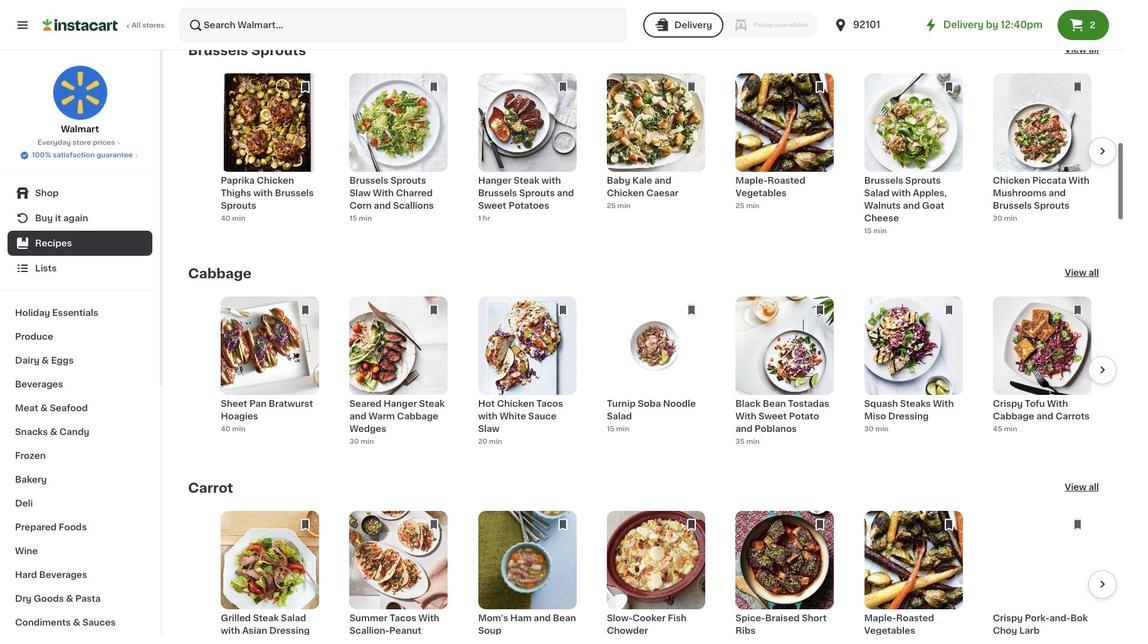 Task type: locate. For each thing, give the bounding box(es) containing it.
40 min down hoagies
[[221, 422, 245, 429]]

0 horizontal spatial vegetables
[[736, 186, 787, 195]]

0 vertical spatial steak
[[514, 173, 540, 182]]

0 vertical spatial crispy
[[993, 396, 1023, 405]]

25 min
[[607, 199, 631, 206], [736, 199, 760, 206]]

paprika
[[221, 173, 255, 182]]

crispy up 45 min
[[993, 396, 1023, 405]]

with
[[542, 173, 561, 182], [254, 186, 273, 195], [892, 186, 911, 195], [478, 409, 498, 418], [221, 623, 240, 632]]

dairy & eggs link
[[8, 349, 152, 373]]

recipe card group containing sheet pan bratwurst hoagies
[[221, 294, 319, 448]]

0 vertical spatial salad
[[865, 186, 890, 195]]

everyday
[[37, 139, 71, 146]]

recipe card group containing grilled steak salad with asian dressing
[[221, 508, 319, 635]]

with down the 'black'
[[736, 409, 757, 418]]

2 vertical spatial view all
[[1065, 480, 1099, 489]]

salad for grilled steak salad with asian dressing
[[281, 611, 306, 620]]

view all for brussels sprouts
[[1065, 42, 1099, 51]]

delivery
[[944, 20, 984, 29], [675, 21, 712, 29]]

40 for cabbage
[[221, 422, 231, 429]]

min for turnip soba noodle salad
[[616, 422, 630, 429]]

40 down hoagies
[[221, 422, 231, 429]]

1 vertical spatial vegetables
[[865, 623, 916, 632]]

1 25 min from the left
[[607, 199, 631, 206]]

noodle
[[663, 396, 696, 405]]

& for snacks
[[50, 428, 57, 437]]

with down hot
[[478, 409, 498, 418]]

mom's ham and bean soup link
[[478, 508, 577, 635]]

with for summer tacos with scallion-peanu
[[419, 611, 440, 620]]

1 horizontal spatial cabbage
[[397, 409, 439, 418]]

warm
[[369, 409, 395, 418]]

1 vertical spatial beverages
[[39, 571, 87, 580]]

and inside hanger steak with brussels sprouts and sweet potatoes
[[557, 186, 574, 195]]

12:40pm
[[1001, 20, 1043, 29]]

produce link
[[8, 325, 152, 349]]

& inside meat & seafood link
[[40, 404, 48, 413]]

1 horizontal spatial 15 min
[[607, 422, 630, 429]]

1 horizontal spatial 30
[[865, 422, 874, 429]]

tostadas
[[788, 396, 830, 405]]

0 vertical spatial maple-roasted vegetables
[[736, 173, 806, 195]]

0 vertical spatial hanger
[[478, 173, 512, 182]]

steak inside the seared hanger steak and warm cabbage wedges
[[419, 396, 445, 405]]

with right steaks on the right of page
[[933, 396, 954, 405]]

0 vertical spatial 15 min
[[350, 212, 372, 219]]

1 horizontal spatial roasted
[[897, 611, 935, 620]]

1 vertical spatial maple-
[[865, 611, 897, 620]]

0 vertical spatial roasted
[[768, 173, 806, 182]]

with inside crispy tofu with cabbage and carrots
[[1048, 396, 1068, 405]]

0 vertical spatial 15
[[350, 212, 357, 219]]

with left charred
[[373, 186, 394, 195]]

recipe card group containing crispy pork-and-bok choy larb
[[993, 508, 1092, 635]]

frozen link
[[8, 444, 152, 468]]

40 min down 'thighs' on the left top of the page
[[221, 212, 245, 219]]

0 horizontal spatial 30
[[350, 435, 359, 442]]

1 vertical spatial maple-roasted vegetables
[[865, 611, 935, 632]]

None search field
[[179, 8, 627, 43]]

hr
[[483, 212, 490, 219]]

1 vertical spatial crispy
[[993, 611, 1023, 620]]

1 view all link from the top
[[1065, 40, 1099, 55]]

black
[[736, 396, 761, 405]]

foods
[[59, 523, 87, 532]]

1 view all from the top
[[1065, 42, 1099, 51]]

0 horizontal spatial dressing
[[269, 623, 310, 632]]

crispy
[[993, 396, 1023, 405], [993, 611, 1023, 620]]

seared
[[350, 396, 382, 405]]

with inside summer tacos with scallion-peanu
[[419, 611, 440, 620]]

35
[[736, 435, 745, 442]]

1 horizontal spatial 25
[[736, 199, 745, 206]]

0 horizontal spatial 15
[[350, 212, 357, 219]]

tacos inside summer tacos with scallion-peanu
[[390, 611, 417, 620]]

crispy for carrot
[[993, 611, 1023, 620]]

40 min for brussels sprouts
[[221, 212, 245, 219]]

2 vertical spatial salad
[[281, 611, 306, 620]]

2 view from the top
[[1065, 265, 1087, 274]]

black bean tostadas with sweet potato and poblanos
[[736, 396, 830, 430]]

1 vertical spatial all
[[1089, 265, 1099, 274]]

sweet up hr on the left of page
[[478, 198, 507, 207]]

seafood
[[50, 404, 88, 413]]

salad inside brussels sprouts salad with apples, walnuts and goat cheese
[[865, 186, 890, 195]]

0 vertical spatial 30 min
[[993, 212, 1018, 219]]

1 horizontal spatial sweet
[[759, 409, 787, 418]]

with up potatoes
[[542, 173, 561, 182]]

& right meat
[[40, 404, 48, 413]]

holiday essentials link
[[8, 301, 152, 325]]

2 all from the top
[[1089, 265, 1099, 274]]

with for chicken piccata with mushrooms and brussels sprouts
[[1069, 173, 1090, 182]]

crispy tofu with cabbage and carrots
[[993, 396, 1090, 418]]

3 all from the top
[[1089, 480, 1099, 489]]

cooker
[[633, 611, 666, 620]]

& left candy
[[50, 428, 57, 437]]

delivery for delivery by 12:40pm
[[944, 20, 984, 29]]

& left pasta
[[66, 595, 73, 603]]

2 horizontal spatial 30 min
[[993, 212, 1018, 219]]

1 item carousel region from the top
[[188, 71, 1117, 233]]

min for maple-roasted vegetables
[[746, 199, 760, 206]]

salad inside grilled steak salad with asian dressing
[[281, 611, 306, 620]]

30 min down "mushrooms"
[[993, 212, 1018, 219]]

1 vertical spatial view
[[1065, 265, 1087, 274]]

bakery
[[15, 475, 47, 484]]

2 horizontal spatial 30
[[993, 212, 1003, 219]]

recipe card group containing brussels sprouts slaw with charred corn and scallions
[[350, 71, 448, 225]]

0 vertical spatial vegetables
[[736, 186, 787, 195]]

1 horizontal spatial steak
[[419, 396, 445, 405]]

salad up walnuts
[[865, 186, 890, 195]]

slow-cooker fish chowder
[[607, 611, 687, 632]]

guarantee
[[97, 152, 133, 159]]

1 40 min from the top
[[221, 212, 245, 219]]

2 crispy from the top
[[993, 611, 1023, 620]]

choy
[[993, 623, 1018, 632]]

prices
[[93, 139, 115, 146]]

chicken down baby
[[607, 186, 644, 195]]

item carousel region containing grilled steak salad with asian dressing
[[188, 508, 1117, 635]]

0 vertical spatial view
[[1065, 42, 1087, 51]]

1 vertical spatial 40 min
[[221, 422, 245, 429]]

92101 button
[[833, 8, 909, 43]]

crispy pork-and-bok choy larb link
[[993, 508, 1092, 635]]

1 vertical spatial 15 min
[[865, 225, 887, 231]]

paprika chicken thighs with brussels sprouts
[[221, 173, 314, 207]]

0 horizontal spatial roasted
[[768, 173, 806, 182]]

3 view from the top
[[1065, 480, 1087, 489]]

1 vertical spatial slaw
[[478, 421, 500, 430]]

1 40 from the top
[[221, 212, 231, 219]]

sweet up poblanos
[[759, 409, 787, 418]]

1 horizontal spatial 15
[[607, 422, 615, 429]]

& left sauces
[[73, 618, 80, 627]]

0 horizontal spatial slaw
[[350, 186, 371, 195]]

2 vertical spatial 30 min
[[350, 435, 374, 442]]

30 for chicken piccata with mushrooms and brussels sprouts
[[993, 212, 1003, 219]]

short
[[802, 611, 827, 620]]

item carousel region containing paprika chicken thighs with brussels sprouts
[[188, 71, 1117, 233]]

2 25 min from the left
[[736, 199, 760, 206]]

3 item carousel region from the top
[[188, 508, 1117, 635]]

item carousel region for carrot
[[188, 508, 1117, 635]]

1 horizontal spatial slaw
[[478, 421, 500, 430]]

2 vertical spatial view
[[1065, 480, 1087, 489]]

2 vertical spatial all
[[1089, 480, 1099, 489]]

30 min for chicken piccata with mushrooms and brussels sprouts
[[993, 212, 1018, 219]]

30 min down wedges
[[350, 435, 374, 442]]

tacos up sauce
[[537, 396, 563, 405]]

& for dairy
[[42, 356, 49, 365]]

with down 'grilled'
[[221, 623, 240, 632]]

recipe card group
[[221, 71, 319, 225], [350, 71, 448, 225], [478, 71, 577, 225], [607, 71, 706, 225], [736, 71, 834, 225], [865, 71, 963, 233], [993, 71, 1092, 225], [221, 294, 319, 448], [350, 294, 448, 448], [478, 294, 577, 448], [607, 294, 706, 448], [736, 294, 834, 448], [865, 294, 963, 448], [993, 294, 1092, 448], [221, 508, 319, 635], [350, 508, 448, 635], [478, 508, 577, 635], [607, 508, 706, 635], [736, 508, 834, 635], [865, 508, 963, 635], [993, 508, 1092, 635]]

beverages up dry goods & pasta
[[39, 571, 87, 580]]

& inside dairy & eggs link
[[42, 356, 49, 365]]

dairy & eggs
[[15, 356, 74, 365]]

dressing down steaks on the right of page
[[889, 409, 929, 418]]

0 horizontal spatial steak
[[253, 611, 279, 620]]

1 horizontal spatial maple-
[[865, 611, 897, 620]]

dry goods & pasta link
[[8, 587, 152, 611]]

0 horizontal spatial tacos
[[390, 611, 417, 620]]

1 horizontal spatial vegetables
[[865, 623, 916, 632]]

min for brussels sprouts salad with apples, walnuts and goat cheese
[[874, 225, 887, 231]]

view
[[1065, 42, 1087, 51], [1065, 265, 1087, 274], [1065, 480, 1087, 489]]

snacks & candy
[[15, 428, 89, 437]]

sprouts inside brussels sprouts slaw with charred corn and scallions
[[391, 173, 426, 182]]

delivery inside button
[[675, 21, 712, 29]]

30 min
[[993, 212, 1018, 219], [865, 422, 889, 429], [350, 435, 374, 442]]

0 vertical spatial all
[[1089, 42, 1099, 51]]

1 horizontal spatial bean
[[763, 396, 786, 405]]

1 horizontal spatial delivery
[[944, 20, 984, 29]]

with up carrots
[[1048, 396, 1068, 405]]

1 vertical spatial dressing
[[269, 623, 310, 632]]

chicken up 'white'
[[497, 396, 535, 405]]

tacos
[[537, 396, 563, 405], [390, 611, 417, 620]]

with right 'thighs' on the left top of the page
[[254, 186, 273, 195]]

15 down cheese
[[865, 225, 872, 231]]

30 down "mushrooms"
[[993, 212, 1003, 219]]

30 for seared hanger steak and warm cabbage wedges
[[350, 435, 359, 442]]

with for paprika chicken thighs with brussels sprouts
[[254, 186, 273, 195]]

2 40 min from the top
[[221, 422, 245, 429]]

summer tacos with scallion-peanu link
[[350, 508, 448, 635]]

steak left hot
[[419, 396, 445, 405]]

recipe card group containing black bean tostadas with sweet potato and poblanos
[[736, 294, 834, 448]]

2 view all from the top
[[1065, 265, 1099, 274]]

bean up poblanos
[[763, 396, 786, 405]]

30 min down miso
[[865, 422, 889, 429]]

spice-braised short ribs link
[[736, 508, 834, 635]]

crispy inside crispy tofu with cabbage and carrots
[[993, 396, 1023, 405]]

crispy up choy
[[993, 611, 1023, 620]]

steak inside grilled steak salad with asian dressing
[[253, 611, 279, 620]]

recipe card group containing mom's ham and bean soup
[[478, 508, 577, 635]]

brussels inside paprika chicken thighs with brussels sprouts
[[275, 186, 314, 195]]

pan
[[250, 396, 267, 405]]

with right 'summer'
[[419, 611, 440, 620]]

and-
[[1050, 611, 1071, 620]]

2 25 from the left
[[736, 199, 745, 206]]

30 min for squash steaks with miso dressing
[[865, 422, 889, 429]]

Search field
[[181, 9, 626, 41]]

steak inside hanger steak with brussels sprouts and sweet potatoes
[[514, 173, 540, 182]]

15 min down cheese
[[865, 225, 887, 231]]

sweet inside black bean tostadas with sweet potato and poblanos
[[759, 409, 787, 418]]

2 horizontal spatial salad
[[865, 186, 890, 195]]

meat & seafood
[[15, 404, 88, 413]]

recipes
[[35, 239, 72, 248]]

dressing right asian
[[269, 623, 310, 632]]

0 horizontal spatial salad
[[281, 611, 306, 620]]

thighs
[[221, 186, 251, 195]]

1 vertical spatial item carousel region
[[188, 294, 1117, 448]]

2 horizontal spatial 15 min
[[865, 225, 887, 231]]

all for cabbage
[[1089, 265, 1099, 274]]

1 vertical spatial 30 min
[[865, 422, 889, 429]]

steak up potatoes
[[514, 173, 540, 182]]

steak up asian
[[253, 611, 279, 620]]

1 vertical spatial 15
[[865, 225, 872, 231]]

30 down wedges
[[350, 435, 359, 442]]

0 vertical spatial 30
[[993, 212, 1003, 219]]

40 down 'thighs' on the left top of the page
[[221, 212, 231, 219]]

0 vertical spatial view all link
[[1065, 40, 1099, 55]]

grilled steak salad with asian dressing link
[[221, 508, 319, 635]]

ribs
[[736, 623, 756, 632]]

salad down turnip
[[607, 409, 632, 418]]

2 40 from the top
[[221, 422, 231, 429]]

with
[[1069, 173, 1090, 182], [373, 186, 394, 195], [933, 396, 954, 405], [1048, 396, 1068, 405], [736, 409, 757, 418], [419, 611, 440, 620]]

instacart logo image
[[43, 18, 118, 33]]

view all link for cabbage
[[1065, 263, 1099, 278]]

lists
[[35, 264, 57, 273]]

with inside grilled steak salad with asian dressing
[[221, 623, 240, 632]]

& inside snacks & candy link
[[50, 428, 57, 437]]

&
[[42, 356, 49, 365], [40, 404, 48, 413], [50, 428, 57, 437], [66, 595, 73, 603], [73, 618, 80, 627]]

slaw inside 'hot chicken tacos with white sauce slaw'
[[478, 421, 500, 430]]

by
[[986, 20, 999, 29]]

recipe card group containing hanger steak with brussels sprouts and sweet potatoes
[[478, 71, 577, 225]]

squash steaks with miso dressing
[[865, 396, 954, 418]]

2 horizontal spatial cabbage
[[993, 409, 1035, 418]]

salad inside turnip soba noodle salad
[[607, 409, 632, 418]]

2 horizontal spatial steak
[[514, 173, 540, 182]]

view for cabbage
[[1065, 265, 1087, 274]]

bok
[[1071, 611, 1088, 620]]

& for condiments
[[73, 618, 80, 627]]

summer
[[350, 611, 388, 620]]

and inside black bean tostadas with sweet potato and poblanos
[[736, 421, 753, 430]]

with inside squash steaks with miso dressing
[[933, 396, 954, 405]]

vegetables
[[736, 186, 787, 195], [865, 623, 916, 632]]

0 vertical spatial item carousel region
[[188, 71, 1117, 233]]

1 vertical spatial tacos
[[390, 611, 417, 620]]

1 vertical spatial view all
[[1065, 265, 1099, 274]]

bean right "ham"
[[553, 611, 576, 620]]

with right piccata
[[1069, 173, 1090, 182]]

salad right 'grilled'
[[281, 611, 306, 620]]

0 vertical spatial view all
[[1065, 42, 1099, 51]]

chicken inside paprika chicken thighs with brussels sprouts
[[257, 173, 294, 182]]

& left eggs
[[42, 356, 49, 365]]

ham
[[511, 611, 532, 620]]

15 min down turnip
[[607, 422, 630, 429]]

1 horizontal spatial dressing
[[889, 409, 929, 418]]

1 horizontal spatial hanger
[[478, 173, 512, 182]]

1 vertical spatial salad
[[607, 409, 632, 418]]

recipe card group containing baby kale and chicken caesar
[[607, 71, 706, 225]]

slaw up corn
[[350, 186, 371, 195]]

chicken piccata with mushrooms and brussels sprouts
[[993, 173, 1090, 207]]

1 vertical spatial steak
[[419, 396, 445, 405]]

and inside brussels sprouts slaw with charred corn and scallions
[[374, 198, 391, 207]]

0 vertical spatial slaw
[[350, 186, 371, 195]]

prepared
[[15, 523, 57, 532]]

1 horizontal spatial maple-roasted vegetables
[[865, 611, 935, 632]]

tacos right 'summer'
[[390, 611, 417, 620]]

1 all from the top
[[1089, 42, 1099, 51]]

beverages
[[15, 380, 63, 389], [39, 571, 87, 580]]

0 horizontal spatial 25
[[607, 199, 616, 206]]

and inside the seared hanger steak and warm cabbage wedges
[[350, 409, 367, 418]]

2 vertical spatial item carousel region
[[188, 508, 1117, 635]]

2 view all link from the top
[[1065, 263, 1099, 278]]

1 crispy from the top
[[993, 396, 1023, 405]]

essentials
[[52, 309, 98, 317]]

0 vertical spatial tacos
[[537, 396, 563, 405]]

sprouts
[[251, 41, 306, 54], [391, 173, 426, 182], [906, 173, 941, 182], [519, 186, 555, 195], [221, 198, 256, 207], [1034, 198, 1070, 207]]

hanger up warm
[[384, 396, 417, 405]]

item carousel region containing sheet pan bratwurst hoagies
[[188, 294, 1117, 448]]

apples,
[[913, 186, 947, 195]]

3 view all link from the top
[[1065, 478, 1099, 493]]

with inside black bean tostadas with sweet potato and poblanos
[[736, 409, 757, 418]]

tofu
[[1025, 396, 1045, 405]]

1 vertical spatial hanger
[[384, 396, 417, 405]]

hanger inside the seared hanger steak and warm cabbage wedges
[[384, 396, 417, 405]]

chicken up "mushrooms"
[[993, 173, 1031, 182]]

chicken right "paprika"
[[257, 173, 294, 182]]

& inside condiments & sauces link
[[73, 618, 80, 627]]

1 horizontal spatial 30 min
[[865, 422, 889, 429]]

0 horizontal spatial delivery
[[675, 21, 712, 29]]

0 horizontal spatial hanger
[[384, 396, 417, 405]]

1 25 from the left
[[607, 199, 616, 206]]

min for paprika chicken thighs with brussels sprouts
[[232, 212, 245, 219]]

corn
[[350, 198, 372, 207]]

0 vertical spatial bean
[[763, 396, 786, 405]]

1 vertical spatial 40
[[221, 422, 231, 429]]

beverages down dairy & eggs
[[15, 380, 63, 389]]

cabbage inside crispy tofu with cabbage and carrots
[[993, 409, 1035, 418]]

1 vertical spatial sweet
[[759, 409, 787, 418]]

40
[[221, 212, 231, 219], [221, 422, 231, 429]]

steak for with
[[514, 173, 540, 182]]

all
[[1089, 42, 1099, 51], [1089, 265, 1099, 274], [1089, 480, 1099, 489]]

with for hot chicken tacos with white sauce slaw
[[478, 409, 498, 418]]

and inside crispy tofu with cabbage and carrots
[[1037, 409, 1054, 418]]

brussels
[[188, 41, 248, 54], [350, 173, 389, 182], [865, 173, 904, 182], [275, 186, 314, 195], [478, 186, 517, 195], [993, 198, 1032, 207]]

hot chicken tacos with white sauce slaw
[[478, 396, 563, 430]]

1
[[478, 212, 481, 219]]

wedges
[[350, 421, 387, 430]]

30 down miso
[[865, 422, 874, 429]]

with inside chicken piccata with mushrooms and brussels sprouts
[[1069, 173, 1090, 182]]

caesar
[[647, 186, 679, 195]]

2 item carousel region from the top
[[188, 294, 1117, 448]]

all
[[132, 22, 141, 29]]

0 vertical spatial sweet
[[478, 198, 507, 207]]

hanger up hr on the left of page
[[478, 173, 512, 182]]

recipe card group containing seared hanger steak and warm cabbage wedges
[[350, 294, 448, 448]]

with inside 'hot chicken tacos with white sauce slaw'
[[478, 409, 498, 418]]

0 vertical spatial 40
[[221, 212, 231, 219]]

& inside 'dry goods & pasta' link
[[66, 595, 73, 603]]

25 min for maple-roasted vegetables
[[736, 199, 760, 206]]

tacos inside 'hot chicken tacos with white sauce slaw'
[[537, 396, 563, 405]]

bean
[[763, 396, 786, 405], [553, 611, 576, 620]]

baby
[[607, 173, 631, 182]]

30 for squash steaks with miso dressing
[[865, 422, 874, 429]]

recipes link
[[8, 231, 152, 256]]

with for brussels sprouts salad with apples, walnuts and goat cheese
[[892, 186, 911, 195]]

1 horizontal spatial salad
[[607, 409, 632, 418]]

1 vertical spatial 30
[[865, 422, 874, 429]]

all for carrot
[[1089, 480, 1099, 489]]

hoagies
[[221, 409, 258, 418]]

1 horizontal spatial tacos
[[537, 396, 563, 405]]

0 horizontal spatial 25 min
[[607, 199, 631, 206]]

slaw up 20 min
[[478, 421, 500, 430]]

1 view from the top
[[1065, 42, 1087, 51]]

2 vertical spatial 30
[[350, 435, 359, 442]]

with inside paprika chicken thighs with brussels sprouts
[[254, 186, 273, 195]]

25 inside recipe card group
[[607, 199, 616, 206]]

min for chicken piccata with mushrooms and brussels sprouts
[[1004, 212, 1018, 219]]

15 min for brussels sprouts slaw with charred corn and scallions
[[350, 212, 372, 219]]

crispy inside 'crispy pork-and-bok choy larb'
[[993, 611, 1023, 620]]

15 min down corn
[[350, 212, 372, 219]]

item carousel region
[[188, 71, 1117, 233], [188, 294, 1117, 448], [188, 508, 1117, 635]]

15 down turnip
[[607, 422, 615, 429]]

with inside brussels sprouts salad with apples, walnuts and goat cheese
[[892, 186, 911, 195]]

2 vertical spatial view all link
[[1065, 478, 1099, 493]]

3 view all from the top
[[1065, 480, 1099, 489]]

2 horizontal spatial 15
[[865, 225, 872, 231]]

15 down corn
[[350, 212, 357, 219]]

0 vertical spatial dressing
[[889, 409, 929, 418]]

crispy for cabbage
[[993, 396, 1023, 405]]

with up walnuts
[[892, 186, 911, 195]]

0 horizontal spatial 15 min
[[350, 212, 372, 219]]

view all for carrot
[[1065, 480, 1099, 489]]

min for baby kale and chicken caesar
[[618, 199, 631, 206]]

chicken inside chicken piccata with mushrooms and brussels sprouts
[[993, 173, 1031, 182]]

1 horizontal spatial 25 min
[[736, 199, 760, 206]]

delivery for delivery
[[675, 21, 712, 29]]

hanger
[[478, 173, 512, 182], [384, 396, 417, 405]]

0 horizontal spatial 30 min
[[350, 435, 374, 442]]

delivery by 12:40pm
[[944, 20, 1043, 29]]

1 vertical spatial view all link
[[1065, 263, 1099, 278]]

recipe card group containing brussels sprouts salad with apples, walnuts and goat cheese
[[865, 71, 963, 233]]

walmart logo image
[[52, 65, 108, 120]]

0 horizontal spatial sweet
[[478, 198, 507, 207]]

steak
[[514, 173, 540, 182], [419, 396, 445, 405], [253, 611, 279, 620]]



Task type: describe. For each thing, give the bounding box(es) containing it.
delivery button
[[643, 13, 724, 38]]

service type group
[[643, 13, 818, 38]]

sprouts inside chicken piccata with mushrooms and brussels sprouts
[[1034, 198, 1070, 207]]

min for squash steaks with miso dressing
[[876, 422, 889, 429]]

deli
[[15, 499, 33, 508]]

0 horizontal spatial cabbage
[[188, 264, 252, 277]]

2
[[1090, 21, 1096, 29]]

mushrooms
[[993, 186, 1047, 195]]

slow-
[[607, 611, 633, 620]]

scallions
[[393, 198, 434, 207]]

delivery by 12:40pm link
[[924, 18, 1043, 33]]

and inside brussels sprouts salad with apples, walnuts and goat cheese
[[903, 198, 920, 207]]

maple- inside "link"
[[865, 611, 897, 620]]

recipe card group containing paprika chicken thighs with brussels sprouts
[[221, 71, 319, 225]]

view for brussels sprouts
[[1065, 42, 1087, 51]]

hard beverages
[[15, 571, 87, 580]]

with for crispy tofu with cabbage and carrots
[[1048, 396, 1068, 405]]

30 min for seared hanger steak and warm cabbage wedges
[[350, 435, 374, 442]]

lists link
[[8, 256, 152, 281]]

sheet
[[221, 396, 247, 405]]

sprouts inside paprika chicken thighs with brussels sprouts
[[221, 198, 256, 207]]

20 min
[[478, 435, 503, 442]]

45 min
[[993, 422, 1018, 429]]

dressing inside squash steaks with miso dressing
[[889, 409, 929, 418]]

35 min
[[736, 435, 760, 442]]

15 min for brussels sprouts salad with apples, walnuts and goat cheese
[[865, 225, 887, 231]]

92101
[[853, 20, 881, 29]]

hanger steak with brussels sprouts and sweet potatoes
[[478, 173, 574, 207]]

crispy pork-and-bok choy larb
[[993, 611, 1088, 632]]

25 min for baby kale and chicken caesar
[[607, 199, 631, 206]]

brussels inside brussels sprouts slaw with charred corn and scallions
[[350, 173, 389, 182]]

hot
[[478, 396, 495, 405]]

it
[[55, 214, 61, 223]]

buy
[[35, 214, 53, 223]]

snacks
[[15, 428, 48, 437]]

with inside brussels sprouts slaw with charred corn and scallions
[[373, 186, 394, 195]]

item carousel region for cabbage
[[188, 294, 1117, 448]]

grilled steak salad with asian dressing
[[221, 611, 310, 632]]

scallion-
[[350, 623, 389, 632]]

soba
[[638, 396, 661, 405]]

mom's
[[478, 611, 508, 620]]

slow-cooker fish chowder link
[[607, 508, 706, 635]]

wine link
[[8, 539, 152, 563]]

min for hot chicken tacos with white sauce slaw
[[489, 435, 503, 442]]

cheese
[[865, 211, 899, 220]]

poblanos
[[755, 421, 797, 430]]

turnip soba noodle salad
[[607, 396, 696, 418]]

kale
[[633, 173, 653, 182]]

condiments & sauces
[[15, 618, 116, 627]]

min for sheet pan bratwurst hoagies
[[232, 422, 245, 429]]

mom's ham and bean soup
[[478, 611, 576, 632]]

chicken inside baby kale and chicken caesar
[[607, 186, 644, 195]]

roasted inside "link"
[[897, 611, 935, 620]]

min for black bean tostadas with sweet potato and poblanos
[[747, 435, 760, 442]]

min for crispy tofu with cabbage and carrots
[[1004, 422, 1018, 429]]

satisfaction
[[53, 152, 95, 159]]

sauces
[[82, 618, 116, 627]]

walmart
[[61, 125, 99, 134]]

potatoes
[[509, 198, 550, 207]]

dressing inside grilled steak salad with asian dressing
[[269, 623, 310, 632]]

0 vertical spatial maple-
[[736, 173, 768, 182]]

cabbage inside the seared hanger steak and warm cabbage wedges
[[397, 409, 439, 418]]

sweet inside hanger steak with brussels sprouts and sweet potatoes
[[478, 198, 507, 207]]

grilled
[[221, 611, 251, 620]]

prepared foods link
[[8, 516, 152, 539]]

goods
[[34, 595, 64, 603]]

recipe card group containing squash steaks with miso dressing
[[865, 294, 963, 448]]

15 for turnip soba noodle salad
[[607, 422, 615, 429]]

summer tacos with scallion-peanu
[[350, 611, 440, 635]]

carrot
[[188, 479, 233, 492]]

recipe card group containing turnip soba noodle salad
[[607, 294, 706, 448]]

holiday essentials
[[15, 309, 98, 317]]

and inside chicken piccata with mushrooms and brussels sprouts
[[1049, 186, 1066, 195]]

carrots
[[1056, 409, 1090, 418]]

hard beverages link
[[8, 563, 152, 587]]

dry goods & pasta
[[15, 595, 101, 603]]

15 min for turnip soba noodle salad
[[607, 422, 630, 429]]

min for seared hanger steak and warm cabbage wedges
[[361, 435, 374, 442]]

maple-roasted vegetables inside "link"
[[865, 611, 935, 632]]

100% satisfaction guarantee button
[[20, 148, 140, 161]]

recipe card group containing crispy tofu with cabbage and carrots
[[993, 294, 1092, 448]]

view for carrot
[[1065, 480, 1087, 489]]

0 horizontal spatial maple-roasted vegetables
[[736, 173, 806, 195]]

soup
[[478, 623, 502, 632]]

wine
[[15, 547, 38, 556]]

recipe card group containing slow-cooker fish chowder
[[607, 508, 706, 635]]

turnip
[[607, 396, 636, 405]]

sprouts inside hanger steak with brussels sprouts and sweet potatoes
[[519, 186, 555, 195]]

recipe card group containing hot chicken tacos with white sauce slaw
[[478, 294, 577, 448]]

& for meat
[[40, 404, 48, 413]]

goat
[[923, 198, 945, 207]]

snacks & candy link
[[8, 420, 152, 444]]

pasta
[[75, 595, 101, 603]]

hard
[[15, 571, 37, 580]]

brussels inside hanger steak with brussels sprouts and sweet potatoes
[[478, 186, 517, 195]]

hanger inside hanger steak with brussels sprouts and sweet potatoes
[[478, 173, 512, 182]]

walmart link
[[52, 65, 108, 135]]

with for squash steaks with miso dressing
[[933, 396, 954, 405]]

25 for baby kale and chicken caesar
[[607, 199, 616, 206]]

15 for brussels sprouts salad with apples, walnuts and goat cheese
[[865, 225, 872, 231]]

everyday store prices
[[37, 139, 115, 146]]

salad for brussels sprouts salad with apples, walnuts and goat cheese
[[865, 186, 890, 195]]

with inside hanger steak with brussels sprouts and sweet potatoes
[[542, 173, 561, 182]]

bean inside mom's ham and bean soup
[[553, 611, 576, 620]]

brussels sprouts
[[188, 41, 306, 54]]

steak for salad
[[253, 611, 279, 620]]

chowder
[[607, 623, 648, 632]]

prepared foods
[[15, 523, 87, 532]]

asian
[[242, 623, 267, 632]]

with for grilled steak salad with asian dressing
[[221, 623, 240, 632]]

recipe card group containing summer tacos with scallion-peanu
[[350, 508, 448, 635]]

25 for maple-roasted vegetables
[[736, 199, 745, 206]]

0 vertical spatial beverages
[[15, 380, 63, 389]]

40 for brussels sprouts
[[221, 212, 231, 219]]

brussels inside brussels sprouts salad with apples, walnuts and goat cheese
[[865, 173, 904, 182]]

recipe card group containing spice-braised short ribs
[[736, 508, 834, 635]]

view all link for brussels sprouts
[[1065, 40, 1099, 55]]

meat
[[15, 404, 38, 413]]

min for brussels sprouts slaw with charred corn and scallions
[[359, 212, 372, 219]]

squash
[[865, 396, 898, 405]]

40 min for cabbage
[[221, 422, 245, 429]]

vegetables inside "link"
[[865, 623, 916, 632]]

bean inside black bean tostadas with sweet potato and poblanos
[[763, 396, 786, 405]]

brussels inside chicken piccata with mushrooms and brussels sprouts
[[993, 198, 1032, 207]]

100%
[[32, 152, 51, 159]]

sprouts inside brussels sprouts salad with apples, walnuts and goat cheese
[[906, 173, 941, 182]]

spice-
[[736, 611, 766, 620]]

walnuts
[[865, 198, 901, 207]]

larb
[[1020, 623, 1040, 632]]

15 for brussels sprouts slaw with charred corn and scallions
[[350, 212, 357, 219]]

all for brussels sprouts
[[1089, 42, 1099, 51]]

spice-braised short ribs
[[736, 611, 827, 632]]

everyday store prices link
[[37, 138, 122, 148]]

slaw inside brussels sprouts slaw with charred corn and scallions
[[350, 186, 371, 195]]

45
[[993, 422, 1003, 429]]

buy it again
[[35, 214, 88, 223]]

and inside baby kale and chicken caesar
[[655, 173, 672, 182]]

recipe card group containing chicken piccata with mushrooms and brussels sprouts
[[993, 71, 1092, 225]]

all stores
[[132, 22, 165, 29]]

view all link for carrot
[[1065, 478, 1099, 493]]

beverages link
[[8, 373, 152, 396]]

holiday
[[15, 309, 50, 317]]

item carousel region for brussels sprouts
[[188, 71, 1117, 233]]

view all for cabbage
[[1065, 265, 1099, 274]]

maple-roasted vegetables link
[[865, 508, 963, 635]]

candy
[[59, 428, 89, 437]]

and inside mom's ham and bean soup
[[534, 611, 551, 620]]

chicken inside 'hot chicken tacos with white sauce slaw'
[[497, 396, 535, 405]]

condiments & sauces link
[[8, 611, 152, 635]]

shop
[[35, 189, 59, 198]]

produce
[[15, 332, 53, 341]]



Task type: vqa. For each thing, say whether or not it's contained in the screenshot.


